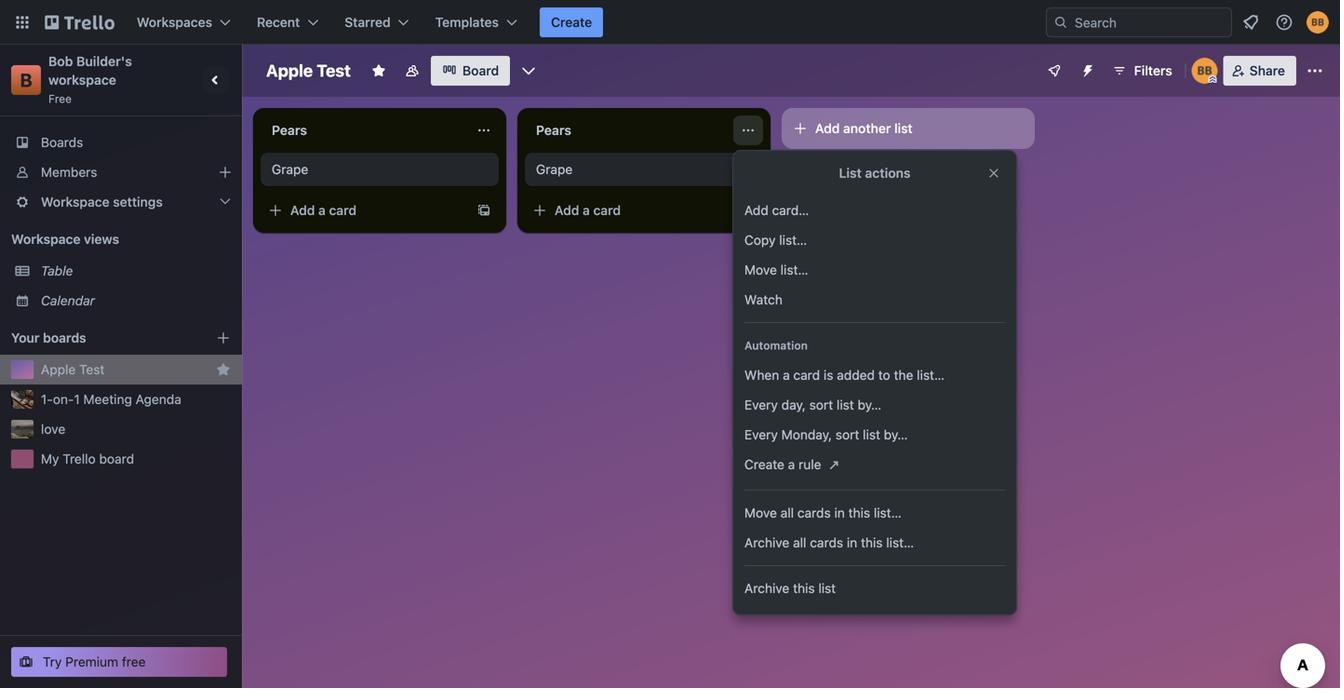 Task type: locate. For each thing, give the bounding box(es) containing it.
this down move all cards in this list… link
[[861, 535, 883, 550]]

workspaces button
[[126, 7, 242, 37]]

0 horizontal spatial grape
[[272, 162, 309, 177]]

move list…
[[745, 262, 809, 277]]

pears
[[272, 122, 307, 138], [536, 122, 572, 138]]

grape link for pears text field
[[272, 160, 488, 179]]

in up archive all cards in this list…
[[835, 505, 845, 521]]

archive for archive this list
[[745, 581, 790, 596]]

move down copy
[[745, 262, 778, 277]]

1 vertical spatial test
[[79, 362, 105, 377]]

0 vertical spatial all
[[781, 505, 794, 521]]

1 vertical spatial archive
[[745, 581, 790, 596]]

2 add a card from the left
[[555, 203, 621, 218]]

power ups image
[[1047, 63, 1062, 78]]

workspace inside popup button
[[41, 194, 110, 210]]

0 vertical spatial sort
[[810, 397, 834, 413]]

grape link down pears text box
[[536, 160, 752, 179]]

2 horizontal spatial card
[[794, 367, 821, 383]]

by… for every day, sort list by…
[[858, 397, 882, 413]]

add another list
[[816, 121, 913, 136]]

add a card button
[[261, 196, 469, 225], [525, 196, 734, 225]]

add a card button down pears text field
[[261, 196, 469, 225]]

list…
[[780, 232, 808, 248], [781, 262, 809, 277], [917, 367, 945, 383], [874, 505, 902, 521], [887, 535, 915, 550]]

workspace
[[41, 194, 110, 210], [11, 231, 81, 247]]

1 horizontal spatial apple
[[266, 61, 313, 81]]

2 archive from the top
[[745, 581, 790, 596]]

create for create a rule
[[745, 457, 785, 472]]

sort down every day, sort list by… link
[[836, 427, 860, 442]]

create for create
[[551, 14, 592, 30]]

by… down when a card is added to the list… link
[[858, 397, 882, 413]]

pears inside text box
[[536, 122, 572, 138]]

0 vertical spatial this
[[849, 505, 871, 521]]

1 pears from the left
[[272, 122, 307, 138]]

in down move all cards in this list… link
[[847, 535, 858, 550]]

card for pears text field's grape link
[[329, 203, 357, 218]]

this down archive all cards in this list…
[[794, 581, 815, 596]]

1 horizontal spatial grape link
[[536, 160, 752, 179]]

all for archive
[[794, 535, 807, 550]]

apple up on-
[[41, 362, 76, 377]]

grape
[[272, 162, 309, 177], [536, 162, 573, 177]]

list right another
[[895, 121, 913, 136]]

workspace up 'table'
[[11, 231, 81, 247]]

card down pears text box
[[594, 203, 621, 218]]

test left star or unstar board icon
[[317, 61, 351, 81]]

1 vertical spatial apple
[[41, 362, 76, 377]]

0 horizontal spatial apple
[[41, 362, 76, 377]]

archive down archive all cards in this list…
[[745, 581, 790, 596]]

archive
[[745, 535, 790, 550], [745, 581, 790, 596]]

workspace down the members
[[41, 194, 110, 210]]

1 horizontal spatial sort
[[836, 427, 860, 442]]

1 every from the top
[[745, 397, 778, 413]]

is
[[824, 367, 834, 383]]

archive this list link
[[734, 574, 1017, 603]]

0 horizontal spatial card
[[329, 203, 357, 218]]

this up archive all cards in this list… link
[[849, 505, 871, 521]]

add a card down pears text field
[[291, 203, 357, 218]]

a left rule
[[788, 457, 796, 472]]

show menu image
[[1306, 61, 1325, 80]]

0 horizontal spatial grape link
[[272, 160, 488, 179]]

a right when
[[783, 367, 790, 383]]

starred icon image
[[216, 362, 231, 377]]

1 vertical spatial by…
[[884, 427, 908, 442]]

list… right the the on the right
[[917, 367, 945, 383]]

archive up the archive this list
[[745, 535, 790, 550]]

all down the create a rule
[[781, 505, 794, 521]]

every for every monday, sort list by…
[[745, 427, 778, 442]]

card left is
[[794, 367, 821, 383]]

when a card is added to the list…
[[745, 367, 945, 383]]

create
[[551, 14, 592, 30], [745, 457, 785, 472]]

grape link down pears text field
[[272, 160, 488, 179]]

love
[[41, 421, 65, 437]]

in for move all cards in this list…
[[835, 505, 845, 521]]

move down the create a rule
[[745, 505, 778, 521]]

add a card button down pears text box
[[525, 196, 734, 225]]

1-
[[41, 392, 53, 407]]

1 vertical spatial all
[[794, 535, 807, 550]]

1 horizontal spatial create
[[745, 457, 785, 472]]

0 horizontal spatial sort
[[810, 397, 834, 413]]

cards up archive all cards in this list…
[[798, 505, 831, 521]]

search image
[[1054, 15, 1069, 30]]

0 horizontal spatial by…
[[858, 397, 882, 413]]

0 horizontal spatial apple test
[[41, 362, 105, 377]]

sort for monday,
[[836, 427, 860, 442]]

1 add a card button from the left
[[261, 196, 469, 225]]

2 create from template… image from the left
[[741, 203, 756, 218]]

pears for pears text field
[[272, 122, 307, 138]]

1-on-1 meeting agenda
[[41, 392, 181, 407]]

primary element
[[0, 0, 1341, 45]]

sort right "day,"
[[810, 397, 834, 413]]

every day, sort list by… link
[[734, 390, 1017, 420]]

test inside board name "text box"
[[317, 61, 351, 81]]

share button
[[1224, 56, 1297, 86]]

this
[[849, 505, 871, 521], [861, 535, 883, 550], [794, 581, 815, 596]]

2 grape link from the left
[[536, 160, 752, 179]]

create inside the create a rule link
[[745, 457, 785, 472]]

grape down pears text field
[[272, 162, 309, 177]]

0 horizontal spatial create
[[551, 14, 592, 30]]

1 vertical spatial this
[[861, 535, 883, 550]]

move for move all cards in this list…
[[745, 505, 778, 521]]

1 create from template… image from the left
[[477, 203, 492, 218]]

pears inside text field
[[272, 122, 307, 138]]

grape down pears text box
[[536, 162, 573, 177]]

1 horizontal spatial grape
[[536, 162, 573, 177]]

b
[[20, 69, 32, 91]]

members link
[[0, 157, 242, 187]]

0 vertical spatial create
[[551, 14, 592, 30]]

calendar
[[41, 293, 95, 308]]

1 vertical spatial in
[[847, 535, 858, 550]]

every inside every day, sort list by… link
[[745, 397, 778, 413]]

create from template… image for pears text box
[[741, 203, 756, 218]]

all inside archive all cards in this list… link
[[794, 535, 807, 550]]

card
[[329, 203, 357, 218], [594, 203, 621, 218], [794, 367, 821, 383]]

pears down board name "text box"
[[272, 122, 307, 138]]

0 vertical spatial every
[[745, 397, 778, 413]]

grape for pears text field
[[272, 162, 309, 177]]

apple down recent popup button
[[266, 61, 313, 81]]

0 vertical spatial workspace
[[41, 194, 110, 210]]

switch to… image
[[13, 13, 32, 32]]

the
[[894, 367, 914, 383]]

1 vertical spatial cards
[[810, 535, 844, 550]]

1 horizontal spatial in
[[847, 535, 858, 550]]

1 vertical spatial move
[[745, 505, 778, 521]]

0 vertical spatial archive
[[745, 535, 790, 550]]

list down when a card is added to the list… on the right bottom
[[837, 397, 855, 413]]

2 add a card button from the left
[[525, 196, 734, 225]]

grape link
[[272, 160, 488, 179], [536, 160, 752, 179]]

in for archive all cards in this list…
[[847, 535, 858, 550]]

2 vertical spatial this
[[794, 581, 815, 596]]

add card…
[[745, 203, 810, 218]]

1 vertical spatial workspace
[[11, 231, 81, 247]]

list down archive all cards in this list…
[[819, 581, 836, 596]]

0 vertical spatial move
[[745, 262, 778, 277]]

1 horizontal spatial pears
[[536, 122, 572, 138]]

list… up archive all cards in this list… link
[[874, 505, 902, 521]]

list… down move all cards in this list… link
[[887, 535, 915, 550]]

grape link for pears text box
[[536, 160, 752, 179]]

0 vertical spatial cards
[[798, 505, 831, 521]]

0 vertical spatial in
[[835, 505, 845, 521]]

1 vertical spatial create
[[745, 457, 785, 472]]

apple test down recent popup button
[[266, 61, 351, 81]]

workspace views
[[11, 231, 119, 247]]

pears down customize views image
[[536, 122, 572, 138]]

add a card down pears text box
[[555, 203, 621, 218]]

all down the move all cards in this list…
[[794, 535, 807, 550]]

every day, sort list by…
[[745, 397, 882, 413]]

apple test up 1
[[41, 362, 105, 377]]

add card… link
[[734, 196, 1017, 225]]

watch link
[[734, 285, 1017, 315]]

Search field
[[1069, 8, 1232, 36]]

all for move
[[781, 505, 794, 521]]

every for every day, sort list by…
[[745, 397, 778, 413]]

board link
[[431, 56, 510, 86]]

create inside create button
[[551, 14, 592, 30]]

apple test
[[266, 61, 351, 81], [41, 362, 105, 377]]

this for move all cards in this list…
[[849, 505, 871, 521]]

every
[[745, 397, 778, 413], [745, 427, 778, 442]]

0 vertical spatial apple
[[266, 61, 313, 81]]

list… down card…
[[780, 232, 808, 248]]

1 horizontal spatial by…
[[884, 427, 908, 442]]

test
[[317, 61, 351, 81], [79, 362, 105, 377]]

0 notifications image
[[1240, 11, 1263, 34]]

1 horizontal spatial add a card button
[[525, 196, 734, 225]]

0 horizontal spatial test
[[79, 362, 105, 377]]

1 horizontal spatial add a card
[[555, 203, 621, 218]]

1 horizontal spatial test
[[317, 61, 351, 81]]

Pears text field
[[261, 115, 466, 145]]

card for grape link corresponding to pears text box
[[594, 203, 621, 218]]

try
[[43, 654, 62, 670]]

move
[[745, 262, 778, 277], [745, 505, 778, 521]]

a
[[319, 203, 326, 218], [583, 203, 590, 218], [783, 367, 790, 383], [788, 457, 796, 472]]

all
[[781, 505, 794, 521], [794, 535, 807, 550]]

workspace for workspace settings
[[41, 194, 110, 210]]

monday,
[[782, 427, 833, 442]]

1 vertical spatial every
[[745, 427, 778, 442]]

1 move from the top
[[745, 262, 778, 277]]

every monday, sort list by…
[[745, 427, 908, 442]]

1 grape link from the left
[[272, 160, 488, 179]]

1 archive from the top
[[745, 535, 790, 550]]

calendar link
[[41, 291, 231, 310]]

starred
[[345, 14, 391, 30]]

create from template… image
[[477, 203, 492, 218], [741, 203, 756, 218]]

test down your boards with 4 items element at left
[[79, 362, 105, 377]]

1 horizontal spatial create from template… image
[[741, 203, 756, 218]]

2 pears from the left
[[536, 122, 572, 138]]

0 horizontal spatial create from template… image
[[477, 203, 492, 218]]

1 horizontal spatial card
[[594, 203, 621, 218]]

boards
[[41, 135, 83, 150]]

share
[[1250, 63, 1286, 78]]

settings
[[113, 194, 163, 210]]

0 vertical spatial test
[[317, 61, 351, 81]]

every inside every monday, sort list by… link
[[745, 427, 778, 442]]

move list… link
[[734, 255, 1017, 285]]

cards down the move all cards in this list…
[[810, 535, 844, 550]]

filters button
[[1107, 56, 1179, 86]]

workspace settings button
[[0, 187, 242, 217]]

1 vertical spatial apple test
[[41, 362, 105, 377]]

move for move list…
[[745, 262, 778, 277]]

trello
[[63, 451, 96, 467]]

sort
[[810, 397, 834, 413], [836, 427, 860, 442]]

apple
[[266, 61, 313, 81], [41, 362, 76, 377]]

every down when
[[745, 397, 778, 413]]

1 grape from the left
[[272, 162, 309, 177]]

0 horizontal spatial pears
[[272, 122, 307, 138]]

your boards
[[11, 330, 86, 345]]

create from template… image for pears text field
[[477, 203, 492, 218]]

table link
[[41, 262, 231, 280]]

list
[[895, 121, 913, 136], [837, 397, 855, 413], [863, 427, 881, 442], [819, 581, 836, 596]]

add a card for pears text field
[[291, 203, 357, 218]]

0 horizontal spatial add a card
[[291, 203, 357, 218]]

when a card is added to the list… link
[[734, 360, 1017, 390]]

0 horizontal spatial add a card button
[[261, 196, 469, 225]]

2 move from the top
[[745, 505, 778, 521]]

card down pears text field
[[329, 203, 357, 218]]

copy list…
[[745, 232, 808, 248]]

1 horizontal spatial apple test
[[266, 61, 351, 81]]

by… down every day, sort list by… link
[[884, 427, 908, 442]]

add inside button
[[816, 121, 840, 136]]

1 add a card from the left
[[291, 203, 357, 218]]

workspace visible image
[[405, 63, 420, 78]]

1 vertical spatial sort
[[836, 427, 860, 442]]

every up the create a rule
[[745, 427, 778, 442]]

added
[[837, 367, 875, 383]]

0 vertical spatial by…
[[858, 397, 882, 413]]

2 grape from the left
[[536, 162, 573, 177]]

0 vertical spatial apple test
[[266, 61, 351, 81]]

to
[[879, 367, 891, 383]]

members
[[41, 164, 97, 180]]

2 every from the top
[[745, 427, 778, 442]]

add
[[816, 121, 840, 136], [291, 203, 315, 218], [555, 203, 580, 218], [745, 203, 769, 218]]

pears for pears text box
[[536, 122, 572, 138]]

all inside move all cards in this list… link
[[781, 505, 794, 521]]

0 horizontal spatial in
[[835, 505, 845, 521]]



Task type: describe. For each thing, give the bounding box(es) containing it.
archive for archive all cards in this list…
[[745, 535, 790, 550]]

list inside button
[[895, 121, 913, 136]]

card…
[[772, 203, 810, 218]]

builder's
[[76, 54, 132, 69]]

watch
[[745, 292, 783, 307]]

1
[[74, 392, 80, 407]]

this member is an admin of this board. image
[[1209, 75, 1218, 84]]

when
[[745, 367, 780, 383]]

meeting
[[83, 392, 132, 407]]

archive all cards in this list… link
[[734, 528, 1017, 558]]

customize views image
[[520, 61, 538, 80]]

love link
[[41, 420, 231, 439]]

apple inside apple test link
[[41, 362, 76, 377]]

list actions
[[839, 165, 911, 181]]

bob builder (bobbuilder40) image
[[1193, 58, 1219, 84]]

recent
[[257, 14, 300, 30]]

board
[[463, 63, 499, 78]]

open information menu image
[[1276, 13, 1294, 32]]

rule
[[799, 457, 822, 472]]

try premium free button
[[11, 647, 227, 677]]

starred button
[[334, 7, 421, 37]]

grape for pears text box
[[536, 162, 573, 177]]

your boards with 4 items element
[[11, 327, 188, 349]]

list… down copy list…
[[781, 262, 809, 277]]

archive this list
[[745, 581, 836, 596]]

sort for day,
[[810, 397, 834, 413]]

create a rule link
[[734, 450, 1017, 482]]

filters
[[1135, 63, 1173, 78]]

bob builder (bobbuilder40) image
[[1307, 11, 1330, 34]]

premium
[[65, 654, 118, 670]]

views
[[84, 231, 119, 247]]

list down every day, sort list by… link
[[863, 427, 881, 442]]

a inside when a card is added to the list… link
[[783, 367, 790, 383]]

my trello board
[[41, 451, 134, 467]]

my
[[41, 451, 59, 467]]

b link
[[11, 65, 41, 95]]

another
[[844, 121, 892, 136]]

add a card for pears text box
[[555, 203, 621, 218]]

workspace for workspace views
[[11, 231, 81, 247]]

archive all cards in this list…
[[745, 535, 915, 550]]

recent button
[[246, 7, 330, 37]]

star or unstar board image
[[372, 63, 386, 78]]

list
[[839, 165, 862, 181]]

add another list button
[[782, 108, 1035, 149]]

apple inside board name "text box"
[[266, 61, 313, 81]]

add a card button for pears text field's grape link
[[261, 196, 469, 225]]

bob
[[48, 54, 73, 69]]

move all cards in this list…
[[745, 505, 902, 521]]

create a rule
[[745, 457, 822, 472]]

actions
[[866, 165, 911, 181]]

workspaces
[[137, 14, 212, 30]]

every monday, sort list by… link
[[734, 420, 1017, 450]]

on-
[[53, 392, 74, 407]]

move all cards in this list… link
[[734, 498, 1017, 528]]

boards
[[43, 330, 86, 345]]

workspace
[[48, 72, 116, 88]]

bob builder's workspace link
[[48, 54, 135, 88]]

automation
[[745, 339, 808, 352]]

day,
[[782, 397, 806, 413]]

by… for every monday, sort list by…
[[884, 427, 908, 442]]

cards for move
[[798, 505, 831, 521]]

try premium free
[[43, 654, 146, 670]]

boards link
[[0, 128, 242, 157]]

copy list… link
[[734, 225, 1017, 255]]

bob builder's workspace free
[[48, 54, 135, 105]]

free
[[48, 92, 72, 105]]

templates
[[436, 14, 499, 30]]

this for archive all cards in this list…
[[861, 535, 883, 550]]

1-on-1 meeting agenda link
[[41, 390, 231, 409]]

table
[[41, 263, 73, 278]]

my trello board link
[[41, 450, 231, 468]]

back to home image
[[45, 7, 115, 37]]

free
[[122, 654, 146, 670]]

apple test inside apple test link
[[41, 362, 105, 377]]

workspace settings
[[41, 194, 163, 210]]

automation image
[[1073, 56, 1100, 82]]

apple test link
[[41, 360, 209, 379]]

cards for archive
[[810, 535, 844, 550]]

agenda
[[136, 392, 181, 407]]

a down pears text field
[[319, 203, 326, 218]]

workspace navigation collapse icon image
[[203, 67, 229, 93]]

your
[[11, 330, 40, 345]]

apple test inside board name "text box"
[[266, 61, 351, 81]]

a inside the create a rule link
[[788, 457, 796, 472]]

add a card button for grape link corresponding to pears text box
[[525, 196, 734, 225]]

Board name text field
[[257, 56, 360, 86]]

create button
[[540, 7, 604, 37]]

Pears text field
[[525, 115, 730, 145]]

add board image
[[216, 331, 231, 345]]

board
[[99, 451, 134, 467]]

copy
[[745, 232, 776, 248]]

a down pears text box
[[583, 203, 590, 218]]

templates button
[[424, 7, 529, 37]]



Task type: vqa. For each thing, say whether or not it's contained in the screenshot.
the settings
yes



